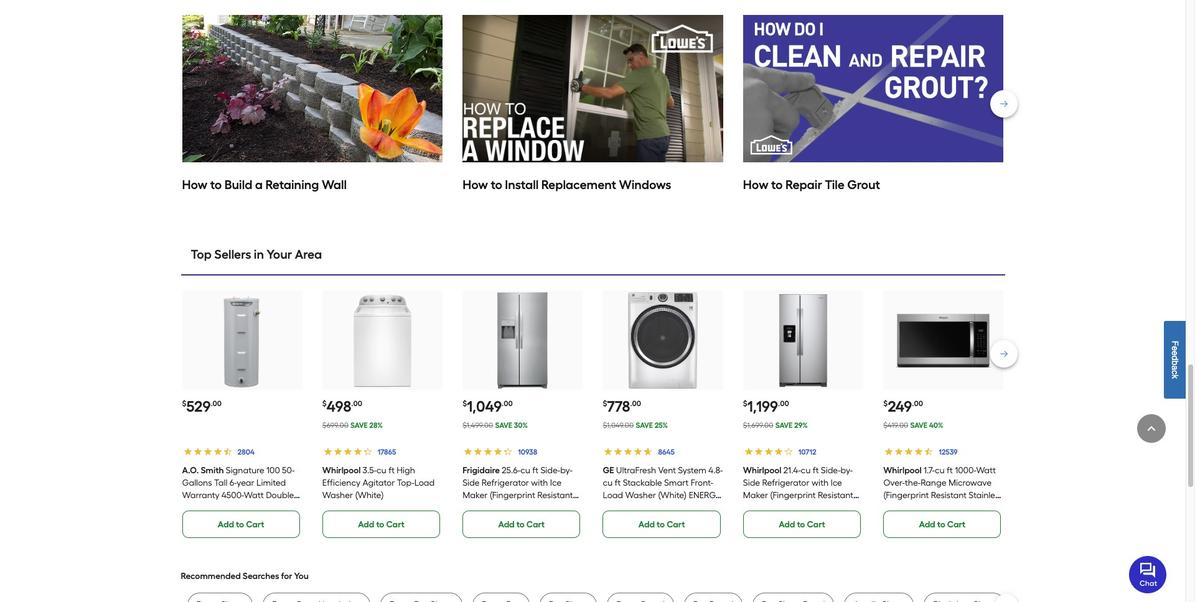 Task type: locate. For each thing, give the bounding box(es) containing it.
0 horizontal spatial how
[[182, 178, 208, 193]]

cart inside 249 list item
[[947, 520, 966, 530]]

0 horizontal spatial a
[[255, 178, 263, 193]]

to inside 249 list item
[[937, 520, 945, 530]]

3.5-cu ft high efficiency agitator top-load washer (white)
[[322, 465, 435, 501]]

cu up range
[[935, 465, 945, 476]]

$ inside "$ 1,199 .00"
[[743, 400, 747, 409]]

add inside 1,199 'list item'
[[779, 520, 795, 530]]

2 maker from the left
[[743, 490, 768, 501]]

stainless inside 25.6-cu ft side-by- side refrigerator with ice maker (fingerprint resistant stainless steel) energy star
[[463, 503, 497, 513]]

$ 778 .00
[[603, 398, 641, 416]]

cu inside 21.4-cu ft side-by- side refrigerator with ice maker (fingerprint resistant stainless steel)
[[801, 465, 811, 476]]

.00 for 498
[[351, 400, 362, 409]]

21.4-cu ft side-by- side refrigerator with ice maker (fingerprint resistant stainless steel)
[[743, 465, 854, 513]]

1 steel) from the left
[[499, 503, 521, 513]]

2 washer from the left
[[625, 490, 656, 501]]

e up d
[[1170, 346, 1180, 351]]

side-
[[541, 465, 560, 476], [821, 465, 841, 476]]

$ for 778
[[603, 400, 607, 409]]

cart down water
[[246, 520, 264, 530]]

ice
[[550, 478, 562, 488], [831, 478, 842, 488]]

refrigerator for 1,049
[[482, 478, 529, 488]]

add to cart for 249
[[919, 520, 966, 530]]

with inside 21.4-cu ft side-by- side refrigerator with ice maker (fingerprint resistant stainless steel)
[[812, 478, 829, 488]]

maker inside 21.4-cu ft side-by- side refrigerator with ice maker (fingerprint resistant stainless steel)
[[743, 490, 768, 501]]

save left '28%'
[[350, 422, 368, 430]]

4 save from the left
[[775, 422, 793, 430]]

add to cart link inside 249 list item
[[883, 511, 1001, 538]]

ft left high
[[389, 465, 395, 476]]

(white) down smart
[[658, 490, 687, 501]]

add to cart link for 249
[[883, 511, 1001, 538]]

0 horizontal spatial resistant
[[537, 490, 573, 501]]

2 horizontal spatial stainless
[[969, 490, 1003, 501]]

1 add to cart link from the left
[[182, 511, 300, 538]]

4.8-
[[709, 465, 723, 476]]

to down 1.7-cu ft 1000-watt over-the-range microwave (fingerprint resistant stainless steel)
[[937, 520, 945, 530]]

save left 29%
[[775, 422, 793, 430]]

to inside 1,199 'list item'
[[797, 520, 805, 530]]

2 .00 from the left
[[351, 400, 362, 409]]

grout
[[847, 178, 880, 193]]

1 .00 from the left
[[211, 400, 222, 409]]

1 by- from the left
[[560, 465, 573, 476]]

watt up the microwave
[[976, 465, 996, 476]]

replacement
[[541, 178, 616, 193]]

a right build
[[255, 178, 263, 193]]

add to cart link down 21.4-
[[743, 511, 861, 538]]

to inside 1,049 'list item'
[[517, 520, 525, 530]]

1 horizontal spatial with
[[812, 478, 829, 488]]

cart inside 1,049 'list item'
[[527, 520, 545, 530]]

how for how to install replacement windows
[[463, 178, 488, 193]]

0 horizontal spatial ice
[[550, 478, 562, 488]]

$ inside $ 249 .00
[[883, 400, 888, 409]]

1 horizontal spatial side-
[[821, 465, 841, 476]]

6 $ from the left
[[883, 400, 888, 409]]

0 horizontal spatial load
[[414, 478, 435, 488]]

6-
[[230, 478, 237, 488]]

2 whirlpool from the left
[[743, 465, 782, 476]]

$ inside $ 498 .00
[[322, 400, 327, 409]]

0 horizontal spatial maker
[[463, 490, 488, 501]]

ft inside 3.5-cu ft high efficiency agitator top-load washer (white)
[[389, 465, 395, 476]]

3 how from the left
[[743, 178, 769, 193]]

d
[[1170, 356, 1180, 361]]

5 cart from the left
[[807, 520, 825, 530]]

stainless for 1,049
[[463, 503, 497, 513]]

with for 1,199
[[812, 478, 829, 488]]

add inside 1,049 'list item'
[[498, 520, 515, 530]]

whirlpool up over-
[[883, 465, 922, 476]]

ice for 1,199
[[831, 478, 842, 488]]

3 .00 from the left
[[502, 400, 513, 409]]

add to cart link down 4500-
[[182, 511, 300, 538]]

2 horizontal spatial resistant
[[931, 490, 967, 501]]

25.6-
[[502, 465, 521, 476]]

5 add to cart link from the left
[[743, 511, 861, 538]]

add to cart link inside 778 list item
[[603, 511, 721, 538]]

add inside 249 list item
[[919, 520, 935, 530]]

1 vertical spatial energy
[[523, 503, 555, 513]]

1 $ from the left
[[182, 400, 186, 409]]

add to cart link inside 529 list item
[[182, 511, 300, 538]]

maker for 1,049
[[463, 490, 488, 501]]

by- left ge on the right bottom
[[560, 465, 573, 476]]

add to cart inside 1,199 'list item'
[[779, 520, 825, 530]]

2 resistant from the left
[[818, 490, 854, 501]]

0 vertical spatial a
[[255, 178, 263, 193]]

0 vertical spatial energy
[[689, 490, 721, 501]]

1 vertical spatial load
[[603, 490, 623, 501]]

steel)
[[499, 503, 521, 513], [780, 503, 801, 513], [883, 503, 905, 513]]

6 add to cart from the left
[[919, 520, 966, 530]]

how left build
[[182, 178, 208, 193]]

whirlpool for 249
[[883, 465, 922, 476]]

load down ge on the right bottom
[[603, 490, 623, 501]]

$ 529 .00
[[182, 398, 222, 416]]

2 side- from the left
[[821, 465, 841, 476]]

4 $ from the left
[[603, 400, 607, 409]]

side- inside 21.4-cu ft side-by- side refrigerator with ice maker (fingerprint resistant stainless steel)
[[821, 465, 841, 476]]

whirlpool left 21.4-
[[743, 465, 782, 476]]

add to cart for 498
[[358, 520, 405, 530]]

to left repair
[[771, 178, 783, 193]]

3 (fingerprint from the left
[[883, 490, 929, 501]]

steel) down 21.4-
[[780, 503, 801, 513]]

area
[[295, 247, 322, 262]]

frigidaire
[[463, 465, 500, 476]]

in
[[254, 247, 264, 262]]

add inside the 498 list item
[[358, 520, 374, 530]]

a up k
[[1170, 365, 1180, 370]]

0 horizontal spatial by-
[[560, 465, 573, 476]]

cu right the 'frigidaire'
[[521, 465, 530, 476]]

3 add to cart link from the left
[[463, 511, 580, 538]]

0 horizontal spatial (white)
[[355, 490, 384, 501]]

year
[[237, 478, 254, 488]]

ft inside 1.7-cu ft 1000-watt over-the-range microwave (fingerprint resistant stainless steel)
[[947, 465, 953, 476]]

heater
[[273, 503, 301, 513]]

6 cart from the left
[[947, 520, 966, 530]]

ft for 498
[[389, 465, 395, 476]]

c
[[1170, 370, 1180, 375]]

add to cart down 'agitator'
[[358, 520, 405, 530]]

side right front-
[[743, 478, 760, 488]]

add to cart link down 'agitator'
[[322, 511, 440, 538]]

watt up water
[[244, 490, 264, 501]]

$ inside "$ 1,049 .00"
[[463, 400, 467, 409]]

steel) for 1,049
[[499, 503, 521, 513]]

whirlpool inside 249 list item
[[883, 465, 922, 476]]

add to cart down 1.7-cu ft 1000-watt over-the-range microwave (fingerprint resistant stainless steel)
[[919, 520, 966, 530]]

add to cart link down smart
[[603, 511, 721, 538]]

2 ice from the left
[[831, 478, 842, 488]]

steel) inside 25.6-cu ft side-by- side refrigerator with ice maker (fingerprint resistant stainless steel) energy star
[[499, 503, 521, 513]]

4 add to cart link from the left
[[603, 511, 721, 538]]

whirlpool inside the 498 list item
[[322, 465, 361, 476]]

5 $ from the left
[[743, 400, 747, 409]]

stainless inside 1.7-cu ft 1000-watt over-the-range microwave (fingerprint resistant stainless steel)
[[969, 490, 1003, 501]]

washer inside 3.5-cu ft high efficiency agitator top-load washer (white)
[[322, 490, 353, 501]]

.00 inside $ 249 .00
[[912, 400, 923, 409]]

star
[[557, 503, 577, 513], [603, 503, 623, 513]]

.00 for 1,199
[[778, 400, 789, 409]]

add to cart inside 249 list item
[[919, 520, 966, 530]]

add down "electric"
[[218, 520, 234, 530]]

how
[[182, 178, 208, 193], [463, 178, 488, 193], [743, 178, 769, 193]]

by- right 21.4-
[[841, 465, 853, 476]]

over-
[[883, 478, 905, 488]]

(fingerprint down 21.4-
[[770, 490, 816, 501]]

$1,699.00
[[743, 422, 773, 430]]

cart inside 778 list item
[[667, 520, 685, 530]]

to inside 529 list item
[[236, 520, 244, 530]]

side- right 25.6-
[[541, 465, 560, 476]]

top sellers in your area heading
[[181, 242, 1005, 276]]

maker for 1,199
[[743, 490, 768, 501]]

.00 for 778
[[630, 400, 641, 409]]

resistant inside 25.6-cu ft side-by- side refrigerator with ice maker (fingerprint resistant stainless steel) energy star
[[537, 490, 573, 501]]

cart down ultrafresh vent system 4.8- cu ft stackable smart front- load washer (white) energy star
[[667, 520, 685, 530]]

a inside f e e d b a c k button
[[1170, 365, 1180, 370]]

1 add from the left
[[218, 520, 234, 530]]

add to cart down "electric"
[[218, 520, 264, 530]]

cart inside the 498 list item
[[386, 520, 405, 530]]

to down "electric"
[[236, 520, 244, 530]]

warranty
[[182, 490, 219, 501]]

6 add from the left
[[919, 520, 935, 530]]

1 with from the left
[[531, 478, 548, 488]]

refrigerator down 21.4-
[[762, 478, 810, 488]]

to down 'agitator'
[[376, 520, 384, 530]]

1 add to cart from the left
[[218, 520, 264, 530]]

add to cart inside 778 list item
[[639, 520, 685, 530]]

1 horizontal spatial how
[[463, 178, 488, 193]]

whirlpool for 1,199
[[743, 465, 782, 476]]

with
[[531, 478, 548, 488], [812, 478, 829, 488]]

4 cart from the left
[[667, 520, 685, 530]]

side inside 21.4-cu ft side-by- side refrigerator with ice maker (fingerprint resistant stainless steel)
[[743, 478, 760, 488]]

to for 25.6-cu ft side-by- side refrigerator with ice maker (fingerprint resistant stainless steel) energy star
[[517, 520, 525, 530]]

1 how from the left
[[182, 178, 208, 193]]

refrigerator inside 25.6-cu ft side-by- side refrigerator with ice maker (fingerprint resistant stainless steel) energy star
[[482, 478, 529, 488]]

6 .00 from the left
[[912, 400, 923, 409]]

0 horizontal spatial (fingerprint
[[490, 490, 535, 501]]

4 add from the left
[[639, 520, 655, 530]]

to for signature 100 50- gallons tall 6-year limited warranty 4500-watt double element electric water heater
[[236, 520, 244, 530]]

$ 498 .00
[[322, 398, 362, 416]]

1 horizontal spatial energy
[[689, 490, 721, 501]]

3 cart from the left
[[527, 520, 545, 530]]

(fingerprint
[[490, 490, 535, 501], [770, 490, 816, 501], [883, 490, 929, 501]]

2 add to cart link from the left
[[322, 511, 440, 538]]

add down 21.4-cu ft side-by- side refrigerator with ice maker (fingerprint resistant stainless steel)
[[779, 520, 795, 530]]

cart inside 1,199 'list item'
[[807, 520, 825, 530]]

ft down ultrafresh
[[615, 478, 621, 488]]

add to cart down 21.4-cu ft side-by- side refrigerator with ice maker (fingerprint resistant stainless steel)
[[779, 520, 825, 530]]

2 save from the left
[[495, 422, 512, 430]]

0 horizontal spatial whirlpool
[[322, 465, 361, 476]]

add to cart inside the 498 list item
[[358, 520, 405, 530]]

0 horizontal spatial energy
[[523, 503, 555, 513]]

0 horizontal spatial stainless
[[463, 503, 497, 513]]

save left 25%
[[636, 422, 653, 430]]

0 horizontal spatial washer
[[322, 490, 353, 501]]

3 save from the left
[[636, 422, 653, 430]]

ft right 25.6-
[[532, 465, 538, 476]]

2 horizontal spatial how
[[743, 178, 769, 193]]

to inside 778 list item
[[657, 520, 665, 530]]

5 save from the left
[[910, 422, 928, 430]]

add to cart link down range
[[883, 511, 1001, 538]]

529
[[186, 398, 211, 416]]

how left repair
[[743, 178, 769, 193]]

to for 21.4-cu ft side-by- side refrigerator with ice maker (fingerprint resistant stainless steel)
[[797, 520, 805, 530]]

side- right 21.4-
[[821, 465, 841, 476]]

steel) inside 21.4-cu ft side-by- side refrigerator with ice maker (fingerprint resistant stainless steel)
[[780, 503, 801, 513]]

1 horizontal spatial ice
[[831, 478, 842, 488]]

how to install replacement windows link
[[463, 15, 723, 195]]

side
[[463, 478, 480, 488], [743, 478, 760, 488]]

ft inside 21.4-cu ft side-by- side refrigerator with ice maker (fingerprint resistant stainless steel)
[[813, 465, 819, 476]]

add for 249
[[919, 520, 935, 530]]

1 side- from the left
[[541, 465, 560, 476]]

1 side from the left
[[463, 478, 480, 488]]

1 horizontal spatial resistant
[[818, 490, 854, 501]]

2 side from the left
[[743, 478, 760, 488]]

778 list item
[[603, 291, 723, 538]]

save for 498
[[350, 422, 368, 430]]

50-
[[282, 465, 295, 476]]

1 horizontal spatial whirlpool
[[743, 465, 782, 476]]

washer down the efficiency
[[322, 490, 353, 501]]

recommended searches for you
[[181, 571, 309, 582]]

to down 21.4-cu ft side-by- side refrigerator with ice maker (fingerprint resistant stainless steel)
[[797, 520, 805, 530]]

cart down 21.4-cu ft side-by- side refrigerator with ice maker (fingerprint resistant stainless steel)
[[807, 520, 825, 530]]

save for 1,199
[[775, 422, 793, 430]]

to left build
[[210, 178, 222, 193]]

add to cart down 25.6-cu ft side-by- side refrigerator with ice maker (fingerprint resistant stainless steel) energy star
[[498, 520, 545, 530]]

save inside the 498 list item
[[350, 422, 368, 430]]

1 refrigerator from the left
[[482, 478, 529, 488]]

1 (fingerprint from the left
[[490, 490, 535, 501]]

signature 100 50- gallons tall 6-year limited warranty 4500-watt double element electric water heater
[[182, 465, 301, 513]]

1 resistant from the left
[[537, 490, 573, 501]]

a.o. smith
[[182, 465, 224, 476]]

1 ice from the left
[[550, 478, 562, 488]]

2 cart from the left
[[386, 520, 405, 530]]

2 add to cart from the left
[[358, 520, 405, 530]]

.00 inside $ 778 .00
[[630, 400, 641, 409]]

(fingerprint down 25.6-
[[490, 490, 535, 501]]

1 horizontal spatial maker
[[743, 490, 768, 501]]

1 horizontal spatial washer
[[625, 490, 656, 501]]

energy inside 25.6-cu ft side-by- side refrigerator with ice maker (fingerprint resistant stainless steel) energy star
[[523, 503, 555, 513]]

1 horizontal spatial steel)
[[780, 503, 801, 513]]

to down 25.6-cu ft side-by- side refrigerator with ice maker (fingerprint resistant stainless steel) energy star
[[517, 520, 525, 530]]

by- inside 25.6-cu ft side-by- side refrigerator with ice maker (fingerprint resistant stainless steel) energy star
[[560, 465, 573, 476]]

2 horizontal spatial whirlpool
[[883, 465, 922, 476]]

add to cart link inside 1,049 'list item'
[[463, 511, 580, 538]]

0 vertical spatial watt
[[976, 465, 996, 476]]

3 $ from the left
[[463, 400, 467, 409]]

1 horizontal spatial a
[[1170, 365, 1180, 370]]

how to build a retaining wall link
[[182, 15, 443, 195]]

cu
[[377, 465, 386, 476], [521, 465, 530, 476], [801, 465, 811, 476], [935, 465, 945, 476], [603, 478, 613, 488]]

.00 inside "$ 1,049 .00"
[[502, 400, 513, 409]]

1 e from the top
[[1170, 346, 1180, 351]]

save for 249
[[910, 422, 928, 430]]

save left "40%"
[[910, 422, 928, 430]]

you
[[294, 571, 309, 582]]

cart
[[246, 520, 264, 530], [386, 520, 405, 530], [527, 520, 545, 530], [667, 520, 685, 530], [807, 520, 825, 530], [947, 520, 966, 530]]

1 star from the left
[[557, 503, 577, 513]]

2 (white) from the left
[[658, 490, 687, 501]]

add to cart link inside the 498 list item
[[322, 511, 440, 538]]

cart down 1.7-cu ft 1000-watt over-the-range microwave (fingerprint resistant stainless steel)
[[947, 520, 966, 530]]

1 cart from the left
[[246, 520, 264, 530]]

1 vertical spatial a
[[1170, 365, 1180, 370]]

$ inside $ 529 .00
[[182, 400, 186, 409]]

1 vertical spatial watt
[[244, 490, 264, 501]]

cart for 249
[[947, 520, 966, 530]]

add for 1,199
[[779, 520, 795, 530]]

5 .00 from the left
[[778, 400, 789, 409]]

4 add to cart from the left
[[639, 520, 685, 530]]

ft right 21.4-
[[813, 465, 819, 476]]

load down high
[[414, 478, 435, 488]]

(white) down 'agitator'
[[355, 490, 384, 501]]

ft
[[389, 465, 395, 476], [532, 465, 538, 476], [813, 465, 819, 476], [947, 465, 953, 476], [615, 478, 621, 488]]

ft for 1,049
[[532, 465, 538, 476]]

watt inside signature 100 50- gallons tall 6-year limited warranty 4500-watt double element electric water heater
[[244, 490, 264, 501]]

add to cart inside 1,049 'list item'
[[498, 520, 545, 530]]

3 steel) from the left
[[883, 503, 905, 513]]

0 horizontal spatial side
[[463, 478, 480, 488]]

stainless inside 21.4-cu ft side-by- side refrigerator with ice maker (fingerprint resistant stainless steel)
[[743, 503, 778, 513]]

1 horizontal spatial refrigerator
[[762, 478, 810, 488]]

steel) for 1,199
[[780, 503, 801, 513]]

cart down 25.6-cu ft side-by- side refrigerator with ice maker (fingerprint resistant stainless steel) energy star
[[527, 520, 545, 530]]

maker inside 25.6-cu ft side-by- side refrigerator with ice maker (fingerprint resistant stainless steel) energy star
[[463, 490, 488, 501]]

5 add to cart from the left
[[779, 520, 825, 530]]

ultrafresh
[[616, 465, 656, 476]]

resistant inside 21.4-cu ft side-by- side refrigerator with ice maker (fingerprint resistant stainless steel)
[[818, 490, 854, 501]]

save inside 249 list item
[[910, 422, 928, 430]]

to inside the 498 list item
[[376, 520, 384, 530]]

0 horizontal spatial refrigerator
[[482, 478, 529, 488]]

how left install
[[463, 178, 488, 193]]

2 $ from the left
[[322, 400, 327, 409]]

add to cart for 1,049
[[498, 520, 545, 530]]

2 refrigerator from the left
[[762, 478, 810, 488]]

(fingerprint for 1,049
[[490, 490, 535, 501]]

chevron up image
[[1145, 423, 1158, 435]]

smart
[[664, 478, 689, 488]]

2 by- from the left
[[841, 465, 853, 476]]

steel) down 25.6-
[[499, 503, 521, 513]]

1 washer from the left
[[322, 490, 353, 501]]

ft inside 25.6-cu ft side-by- side refrigerator with ice maker (fingerprint resistant stainless steel) energy star
[[532, 465, 538, 476]]

2 horizontal spatial steel)
[[883, 503, 905, 513]]

cu inside 1.7-cu ft 1000-watt over-the-range microwave (fingerprint resistant stainless steel)
[[935, 465, 945, 476]]

2 star from the left
[[603, 503, 623, 513]]

3 add from the left
[[498, 520, 515, 530]]

0 vertical spatial load
[[414, 478, 435, 488]]

.00 inside $ 529 .00
[[211, 400, 222, 409]]

2 with from the left
[[812, 478, 829, 488]]

to for 1.7-cu ft 1000-watt over-the-range microwave (fingerprint resistant stainless steel)
[[937, 520, 945, 530]]

$ for 498
[[322, 400, 327, 409]]

5 add from the left
[[779, 520, 795, 530]]

0 horizontal spatial watt
[[244, 490, 264, 501]]

washer down stackable at right
[[625, 490, 656, 501]]

add down 1.7-cu ft 1000-watt over-the-range microwave (fingerprint resistant stainless steel)
[[919, 520, 935, 530]]

cu inside 25.6-cu ft side-by- side refrigerator with ice maker (fingerprint resistant stainless steel) energy star
[[521, 465, 530, 476]]

1 horizontal spatial by-
[[841, 465, 853, 476]]

0 horizontal spatial star
[[557, 503, 577, 513]]

save for 1,049
[[495, 422, 512, 430]]

by- inside 21.4-cu ft side-by- side refrigerator with ice maker (fingerprint resistant stainless steel)
[[841, 465, 853, 476]]

ice inside 21.4-cu ft side-by- side refrigerator with ice maker (fingerprint resistant stainless steel)
[[831, 478, 842, 488]]

whirlpool inside 1,199 'list item'
[[743, 465, 782, 476]]

vent
[[658, 465, 676, 476]]

watt
[[976, 465, 996, 476], [244, 490, 264, 501]]

cu up 'agitator'
[[377, 465, 386, 476]]

resistant
[[537, 490, 573, 501], [818, 490, 854, 501], [931, 490, 967, 501]]

1 save from the left
[[350, 422, 368, 430]]

0 horizontal spatial steel)
[[499, 503, 521, 513]]

save left 30%
[[495, 422, 512, 430]]

add down 3.5-cu ft high efficiency agitator top-load washer (white)
[[358, 520, 374, 530]]

1 horizontal spatial load
[[603, 490, 623, 501]]

maker
[[463, 490, 488, 501], [743, 490, 768, 501]]

with inside 25.6-cu ft side-by- side refrigerator with ice maker (fingerprint resistant stainless steel) energy star
[[531, 478, 548, 488]]

cu down ge on the right bottom
[[603, 478, 613, 488]]

add for 778
[[639, 520, 655, 530]]

1 (white) from the left
[[355, 490, 384, 501]]

1 horizontal spatial stainless
[[743, 503, 778, 513]]

cu down 29%
[[801, 465, 811, 476]]

ge ultrafresh vent system 4.8-cu ft stackable smart front-load washer (white) energy star image
[[615, 293, 711, 389]]

add to cart down ultrafresh vent system 4.8- cu ft stackable smart front- load washer (white) energy star
[[639, 520, 685, 530]]

1 horizontal spatial star
[[603, 503, 623, 513]]

1 horizontal spatial (fingerprint
[[770, 490, 816, 501]]

2 steel) from the left
[[780, 503, 801, 513]]

save inside 1,049 'list item'
[[495, 422, 512, 430]]

1 horizontal spatial side
[[743, 478, 760, 488]]

3 resistant from the left
[[931, 490, 967, 501]]

side- inside 25.6-cu ft side-by- side refrigerator with ice maker (fingerprint resistant stainless steel) energy star
[[541, 465, 560, 476]]

steel) down over-
[[883, 503, 905, 513]]

3 add to cart from the left
[[498, 520, 545, 530]]

2 add from the left
[[358, 520, 374, 530]]

2 horizontal spatial (fingerprint
[[883, 490, 929, 501]]

$ for 249
[[883, 400, 888, 409]]

washer
[[322, 490, 353, 501], [625, 490, 656, 501]]

e up the b
[[1170, 351, 1180, 356]]

refrigerator inside 21.4-cu ft side-by- side refrigerator with ice maker (fingerprint resistant stainless steel)
[[762, 478, 810, 488]]

stackable
[[623, 478, 662, 488]]

add inside 778 list item
[[639, 520, 655, 530]]

3 whirlpool from the left
[[883, 465, 922, 476]]

by- for 1,199
[[841, 465, 853, 476]]

double
[[266, 490, 294, 501]]

1 horizontal spatial (white)
[[658, 490, 687, 501]]

side inside 25.6-cu ft side-by- side refrigerator with ice maker (fingerprint resistant stainless steel) energy star
[[463, 478, 480, 488]]

chat invite button image
[[1129, 556, 1167, 594]]

side down the 'frigidaire'
[[463, 478, 480, 488]]

1 whirlpool from the left
[[322, 465, 361, 476]]

save inside 778 list item
[[636, 422, 653, 430]]

add down ultrafresh vent system 4.8- cu ft stackable smart front- load washer (white) energy star
[[639, 520, 655, 530]]

4 .00 from the left
[[630, 400, 641, 409]]

.00 inside $ 498 .00
[[351, 400, 362, 409]]

(fingerprint inside 25.6-cu ft side-by- side refrigerator with ice maker (fingerprint resistant stainless steel) energy star
[[490, 490, 535, 501]]

cu inside 3.5-cu ft high efficiency agitator top-load washer (white)
[[377, 465, 386, 476]]

side- for 1,049
[[541, 465, 560, 476]]

add down 25.6-cu ft side-by- side refrigerator with ice maker (fingerprint resistant stainless steel) energy star
[[498, 520, 515, 530]]

(fingerprint down the-
[[883, 490, 929, 501]]

to down ultrafresh vent system 4.8- cu ft stackable smart front- load washer (white) energy star
[[657, 520, 665, 530]]

recommended searches for you heading
[[181, 571, 1005, 583]]

add to cart link inside 1,199 'list item'
[[743, 511, 861, 538]]

1 horizontal spatial watt
[[976, 465, 996, 476]]

6 add to cart link from the left
[[883, 511, 1001, 538]]

$ inside $ 778 .00
[[603, 400, 607, 409]]

.00 inside "$ 1,199 .00"
[[778, 400, 789, 409]]

2 (fingerprint from the left
[[770, 490, 816, 501]]

(fingerprint inside 21.4-cu ft side-by- side refrigerator with ice maker (fingerprint resistant stainless steel)
[[770, 490, 816, 501]]

signature
[[226, 465, 264, 476]]

add to cart link down 25.6-
[[463, 511, 580, 538]]

ft left 1000-
[[947, 465, 953, 476]]

1,049 list item
[[463, 291, 583, 538]]

star inside ultrafresh vent system 4.8- cu ft stackable smart front- load washer (white) energy star
[[603, 503, 623, 513]]

ge
[[603, 465, 614, 476]]

save inside 1,199 'list item'
[[775, 422, 793, 430]]

whirlpool up the efficiency
[[322, 465, 361, 476]]

refrigerator down 25.6-
[[482, 478, 529, 488]]

top sellers in your area
[[191, 247, 322, 262]]

ice inside 25.6-cu ft side-by- side refrigerator with ice maker (fingerprint resistant stainless steel) energy star
[[550, 478, 562, 488]]

add
[[218, 520, 234, 530], [358, 520, 374, 530], [498, 520, 515, 530], [639, 520, 655, 530], [779, 520, 795, 530], [919, 520, 935, 530]]

2 how from the left
[[463, 178, 488, 193]]

0 horizontal spatial with
[[531, 478, 548, 488]]

1 maker from the left
[[463, 490, 488, 501]]

refrigerator for 1,199
[[762, 478, 810, 488]]

cart down the top-
[[386, 520, 405, 530]]

0 horizontal spatial side-
[[541, 465, 560, 476]]

.00 for 249
[[912, 400, 923, 409]]



Task type: describe. For each thing, give the bounding box(es) containing it.
a.o. smith signature 100 50-gallons tall 6-year limited warranty 4500-watt double element electric water heater image
[[194, 293, 290, 389]]

how to repair tile grout
[[743, 178, 880, 193]]

$1,499.00 save 30%
[[463, 422, 528, 430]]

whirlpool 21.4-cu ft side-by-side refrigerator with ice maker (fingerprint resistant stainless steel) image
[[755, 293, 851, 389]]

$1,049.00
[[603, 422, 634, 430]]

498
[[327, 398, 351, 416]]

the-
[[905, 478, 921, 488]]

cu for 1,049
[[521, 465, 530, 476]]

cart for 778
[[667, 520, 685, 530]]

add to cart link for 778
[[603, 511, 721, 538]]

.00 for 529
[[211, 400, 222, 409]]

1,199 list item
[[743, 291, 863, 538]]

how to repair tile grout link
[[743, 15, 1004, 195]]

$1,699.00 save 29%
[[743, 422, 808, 430]]

system
[[678, 465, 706, 476]]

25.6-cu ft side-by- side refrigerator with ice maker (fingerprint resistant stainless steel) energy star
[[463, 465, 577, 513]]

how to install replacement windows
[[463, 178, 671, 193]]

$419.00
[[883, 422, 908, 430]]

25%
[[655, 422, 668, 430]]

add to cart for 778
[[639, 520, 685, 530]]

2 e from the top
[[1170, 351, 1180, 356]]

f e e d b a c k button
[[1164, 321, 1186, 399]]

$ for 529
[[182, 400, 186, 409]]

40%
[[929, 422, 943, 430]]

249
[[888, 398, 912, 416]]

by- for 1,049
[[560, 465, 573, 476]]

load inside 3.5-cu ft high efficiency agitator top-load washer (white)
[[414, 478, 435, 488]]

add to cart link for 1,199
[[743, 511, 861, 538]]

$ 249 .00
[[883, 398, 923, 416]]

(fingerprint inside 1.7-cu ft 1000-watt over-the-range microwave (fingerprint resistant stainless steel)
[[883, 490, 929, 501]]

.00 for 1,049
[[502, 400, 513, 409]]

high
[[397, 465, 415, 476]]

$ 1,049 .00
[[463, 398, 513, 416]]

gallons
[[182, 478, 212, 488]]

for
[[281, 571, 292, 582]]

energy inside ultrafresh vent system 4.8- cu ft stackable smart front- load washer (white) energy star
[[689, 490, 721, 501]]

3.5-
[[363, 465, 377, 476]]

front-
[[691, 478, 713, 488]]

how for how to repair tile grout
[[743, 178, 769, 193]]

wall
[[322, 178, 347, 193]]

watt inside 1.7-cu ft 1000-watt over-the-range microwave (fingerprint resistant stainless steel)
[[976, 465, 996, 476]]

top-
[[397, 478, 414, 488]]

249 list item
[[883, 291, 1004, 538]]

$699.00 save 28%
[[322, 422, 383, 430]]

side- for 1,199
[[821, 465, 841, 476]]

add for 498
[[358, 520, 374, 530]]

searches
[[243, 571, 279, 582]]

side for 1,049
[[463, 478, 480, 488]]

resistant for 1,199
[[818, 490, 854, 501]]

with for 1,049
[[531, 478, 548, 488]]

how to build a retaining wall
[[182, 178, 347, 193]]

a inside how to build a retaining wall link
[[255, 178, 263, 193]]

add to cart inside 529 list item
[[218, 520, 264, 530]]

ft inside ultrafresh vent system 4.8- cu ft stackable smart front- load washer (white) energy star
[[615, 478, 621, 488]]

your
[[267, 247, 292, 262]]

washer inside ultrafresh vent system 4.8- cu ft stackable smart front- load washer (white) energy star
[[625, 490, 656, 501]]

range
[[921, 478, 947, 488]]

retaining
[[265, 178, 319, 193]]

limited
[[256, 478, 286, 488]]

side for 1,199
[[743, 478, 760, 488]]

whirlpool 3.5-cu ft high efficiency agitator top-load washer (white) image
[[334, 293, 431, 389]]

ice for 1,049
[[550, 478, 562, 488]]

$ 1,199 .00
[[743, 398, 789, 416]]

cu for 498
[[377, 465, 386, 476]]

frigidaire 25.6-cu ft side-by-side refrigerator with ice maker (fingerprint resistant stainless steel) energy star image
[[475, 293, 571, 389]]

repair
[[786, 178, 822, 193]]

build
[[225, 178, 252, 193]]

add to cart link for 498
[[322, 511, 440, 538]]

cart for 498
[[386, 520, 405, 530]]

save for 778
[[636, 422, 653, 430]]

whirlpool for 498
[[322, 465, 361, 476]]

f
[[1170, 341, 1180, 346]]

529 list item
[[182, 291, 302, 538]]

to left install
[[491, 178, 502, 193]]

cart inside 529 list item
[[246, 520, 264, 530]]

1.7-
[[924, 465, 935, 476]]

stainless for 1,199
[[743, 503, 778, 513]]

$1,049.00 save 25%
[[603, 422, 668, 430]]

add inside 529 list item
[[218, 520, 234, 530]]

498 list item
[[322, 291, 443, 538]]

$ for 1,199
[[743, 400, 747, 409]]

30%
[[514, 422, 528, 430]]

electric
[[216, 503, 245, 513]]

$ for 1,049
[[463, 400, 467, 409]]

ft for 249
[[947, 465, 953, 476]]

cu for 249
[[935, 465, 945, 476]]

install
[[505, 178, 539, 193]]

recommended
[[181, 571, 241, 582]]

add to cart for 1,199
[[779, 520, 825, 530]]

tall
[[214, 478, 227, 488]]

agitator
[[363, 478, 395, 488]]

efficiency
[[322, 478, 360, 488]]

cu inside ultrafresh vent system 4.8- cu ft stackable smart front- load washer (white) energy star
[[603, 478, 613, 488]]

microwave
[[949, 478, 992, 488]]

b
[[1170, 361, 1180, 365]]

star inside 25.6-cu ft side-by- side refrigerator with ice maker (fingerprint resistant stainless steel) energy star
[[557, 503, 577, 513]]

add to cart link for 1,049
[[463, 511, 580, 538]]

windows
[[619, 178, 671, 193]]

1.7-cu ft 1000-watt over-the-range microwave (fingerprint resistant stainless steel)
[[883, 465, 1003, 513]]

smith
[[201, 465, 224, 476]]

1000-
[[955, 465, 976, 476]]

resistant inside 1.7-cu ft 1000-watt over-the-range microwave (fingerprint resistant stainless steel)
[[931, 490, 967, 501]]

$419.00 save 40%
[[883, 422, 943, 430]]

resistant for 1,049
[[537, 490, 573, 501]]

a.o.
[[182, 465, 199, 476]]

1,049
[[467, 398, 502, 416]]

778
[[607, 398, 630, 416]]

add for 1,049
[[498, 520, 515, 530]]

tile
[[825, 178, 845, 193]]

$1,499.00
[[463, 422, 493, 430]]

whirlpool 1.7-cu ft 1000-watt over-the-range microwave (fingerprint resistant stainless steel) image
[[895, 293, 992, 389]]

element
[[182, 503, 214, 513]]

$699.00
[[322, 422, 348, 430]]

top
[[191, 247, 212, 262]]

(white) inside 3.5-cu ft high efficiency agitator top-load washer (white)
[[355, 490, 384, 501]]

29%
[[794, 422, 808, 430]]

28%
[[369, 422, 383, 430]]

water
[[247, 503, 271, 513]]

1,199
[[747, 398, 778, 416]]

cart for 1,049
[[527, 520, 545, 530]]

100
[[266, 465, 280, 476]]

ultrafresh vent system 4.8- cu ft stackable smart front- load washer (white) energy star
[[603, 465, 723, 513]]

k
[[1170, 375, 1180, 379]]

sellers
[[214, 247, 251, 262]]

(fingerprint for 1,199
[[770, 490, 816, 501]]

to for ultrafresh vent system 4.8- cu ft stackable smart front- load washer (white) energy star
[[657, 520, 665, 530]]

(white) inside ultrafresh vent system 4.8- cu ft stackable smart front- load washer (white) energy star
[[658, 490, 687, 501]]

ft for 1,199
[[813, 465, 819, 476]]

f e e d b a c k
[[1170, 341, 1180, 379]]

load inside ultrafresh vent system 4.8- cu ft stackable smart front- load washer (white) energy star
[[603, 490, 623, 501]]

to for 3.5-cu ft high efficiency agitator top-load washer (white)
[[376, 520, 384, 530]]

cart for 1,199
[[807, 520, 825, 530]]

cu for 1,199
[[801, 465, 811, 476]]

how for how to build a retaining wall
[[182, 178, 208, 193]]

steel) inside 1.7-cu ft 1000-watt over-the-range microwave (fingerprint resistant stainless steel)
[[883, 503, 905, 513]]

scroll to top element
[[1137, 415, 1166, 443]]



Task type: vqa. For each thing, say whether or not it's contained in the screenshot.


